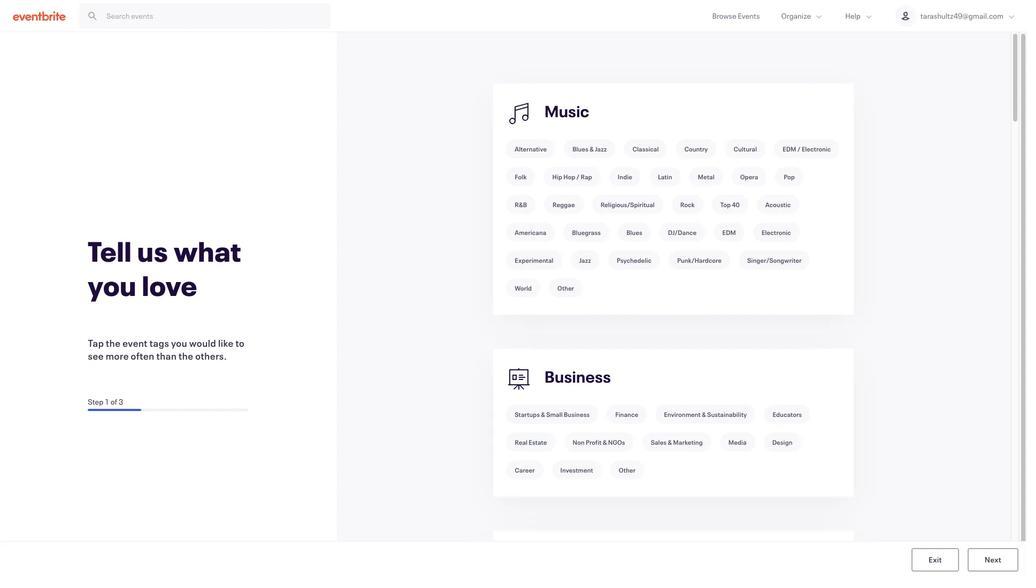 Task type: vqa. For each thing, say whether or not it's contained in the screenshot.
EDM
yes



Task type: describe. For each thing, give the bounding box(es) containing it.
hip hop / rap
[[553, 172, 592, 181]]

alternative button
[[507, 139, 556, 158]]

event
[[123, 336, 148, 349]]

blues for blues & jazz
[[573, 145, 589, 153]]

media
[[729, 438, 747, 446]]

rock button
[[672, 195, 704, 214]]

alternative
[[515, 145, 547, 153]]

real estate
[[515, 438, 547, 446]]

latin button
[[650, 167, 681, 186]]

love
[[142, 267, 198, 303]]

business inside button
[[564, 410, 590, 419]]

religious/spiritual
[[601, 200, 655, 209]]

folk button
[[507, 167, 536, 186]]

finance button
[[607, 405, 647, 424]]

tap
[[88, 336, 104, 349]]

to
[[236, 336, 245, 349]]

finance
[[616, 410, 639, 419]]

next
[[985, 554, 1002, 564]]

design button
[[764, 432, 802, 452]]

& inside non profit & ngos button
[[603, 438, 607, 446]]

top 40
[[721, 200, 740, 209]]

non profit & ngos button
[[564, 432, 634, 452]]

& for environment
[[702, 410, 707, 419]]

metal
[[698, 172, 715, 181]]

pop
[[784, 172, 795, 181]]

tap the event tags you would like to see more often than the others.
[[88, 336, 245, 362]]

experimental
[[515, 256, 554, 264]]

media button
[[720, 432, 756, 452]]

environment
[[664, 410, 701, 419]]

latin
[[658, 172, 673, 181]]

browse events
[[713, 11, 760, 21]]

blues & jazz button
[[564, 139, 616, 158]]

investment
[[561, 466, 594, 474]]

exit
[[929, 554, 942, 564]]

/ inside hip hop / rap button
[[577, 172, 580, 181]]

step
[[88, 396, 103, 407]]

jazz button
[[571, 251, 600, 270]]

r&b button
[[507, 195, 536, 214]]

0 vertical spatial jazz
[[595, 145, 607, 153]]

0 horizontal spatial the
[[106, 336, 121, 349]]

0 vertical spatial business
[[545, 366, 611, 387]]

see
[[88, 349, 104, 362]]

punk/hardcore button
[[669, 251, 731, 270]]

hip hop / rap button
[[544, 167, 601, 186]]

us
[[137, 233, 168, 269]]

real estate button
[[507, 432, 556, 452]]

1 vertical spatial other button
[[611, 460, 644, 480]]

acoustic button
[[757, 195, 800, 214]]

browse
[[713, 11, 737, 21]]

1 horizontal spatial electronic
[[802, 145, 831, 153]]

you inside tap the event tags you would like to see more often than the others.
[[171, 336, 187, 349]]

americana button
[[507, 223, 555, 242]]

folk
[[515, 172, 527, 181]]

more
[[106, 349, 129, 362]]

punk/hardcore
[[678, 256, 722, 264]]

of
[[111, 396, 117, 407]]

top
[[721, 200, 731, 209]]

cultural button
[[726, 139, 766, 158]]

electronic button
[[754, 223, 800, 242]]

indie
[[618, 172, 633, 181]]

real
[[515, 438, 528, 446]]

singer/songwriter button
[[739, 251, 811, 270]]

edm for edm / electronic
[[783, 145, 797, 153]]

1
[[105, 396, 109, 407]]

edm for edm
[[723, 228, 736, 237]]

psychedelic button
[[609, 251, 660, 270]]

others.
[[195, 349, 227, 362]]

small
[[547, 410, 563, 419]]

country button
[[676, 139, 717, 158]]

3
[[119, 396, 123, 407]]

eventbrite image
[[13, 10, 66, 21]]

bluegrass
[[572, 228, 601, 237]]

tags
[[150, 336, 169, 349]]

1 horizontal spatial the
[[179, 349, 193, 362]]

would
[[189, 336, 216, 349]]

hip
[[553, 172, 563, 181]]

marketing
[[674, 438, 703, 446]]

organize
[[782, 11, 812, 21]]

you inside 'tell us what you love'
[[88, 267, 137, 303]]

/ inside edm / electronic button
[[798, 145, 801, 153]]

educators
[[773, 410, 802, 419]]



Task type: locate. For each thing, give the bounding box(es) containing it.
& for sales
[[668, 438, 672, 446]]

0 horizontal spatial electronic
[[762, 228, 791, 237]]

reggae
[[553, 200, 575, 209]]

1 vertical spatial /
[[577, 172, 580, 181]]

other
[[558, 284, 574, 292], [619, 466, 636, 474]]

dj/dance button
[[660, 223, 706, 242]]

edm down top 40
[[723, 228, 736, 237]]

blues for blues
[[627, 228, 643, 237]]

ngos
[[608, 438, 626, 446]]

& for blues
[[590, 145, 594, 153]]

startups
[[515, 410, 540, 419]]

you
[[88, 267, 137, 303], [171, 336, 187, 349]]

reggae button
[[544, 195, 584, 214]]

/
[[798, 145, 801, 153], [577, 172, 580, 181]]

/ left rap
[[577, 172, 580, 181]]

hop
[[564, 172, 576, 181]]

1 vertical spatial edm
[[723, 228, 736, 237]]

tarashultz49@gmail.com link
[[885, 0, 1028, 32]]

next button
[[968, 548, 1019, 572]]

0 horizontal spatial jazz
[[580, 256, 591, 264]]

bluegrass button
[[564, 223, 610, 242]]

career
[[515, 466, 535, 474]]

other down ngos
[[619, 466, 636, 474]]

& inside startups & small business button
[[541, 410, 546, 419]]

other button down ngos
[[611, 460, 644, 480]]

1 horizontal spatial jazz
[[595, 145, 607, 153]]

0 vertical spatial you
[[88, 267, 137, 303]]

acoustic
[[766, 200, 791, 209]]

1 vertical spatial other
[[619, 466, 636, 474]]

help
[[846, 11, 861, 21]]

blues button
[[618, 223, 651, 242]]

other down the jazz button
[[558, 284, 574, 292]]

rap
[[581, 172, 592, 181]]

tarashultz49@gmail.com
[[921, 11, 1004, 21]]

rock
[[681, 200, 695, 209]]

& for startups
[[541, 410, 546, 419]]

world button
[[507, 278, 541, 298]]

0 vertical spatial other button
[[549, 278, 583, 298]]

0 vertical spatial electronic
[[802, 145, 831, 153]]

events
[[738, 11, 760, 21]]

educators button
[[765, 405, 811, 424]]

progressbar image
[[88, 409, 141, 411]]

the right than
[[179, 349, 193, 362]]

religious/spiritual button
[[592, 195, 664, 214]]

startups & small business
[[515, 410, 590, 419]]

the right tap in the left of the page
[[106, 336, 121, 349]]

& inside environment & sustainability button
[[702, 410, 707, 419]]

other button
[[549, 278, 583, 298], [611, 460, 644, 480]]

business right small
[[564, 410, 590, 419]]

sales & marketing button
[[643, 432, 712, 452]]

0 horizontal spatial other button
[[549, 278, 583, 298]]

step 1 of 3
[[88, 396, 123, 407]]

& left small
[[541, 410, 546, 419]]

design
[[773, 438, 793, 446]]

americana
[[515, 228, 547, 237]]

music
[[545, 101, 590, 122]]

browse events link
[[702, 0, 771, 32]]

blues up rap
[[573, 145, 589, 153]]

career button
[[507, 460, 544, 480]]

sales & marketing
[[651, 438, 703, 446]]

0 vertical spatial /
[[798, 145, 801, 153]]

electronic down "acoustic" button
[[762, 228, 791, 237]]

other button down the jazz button
[[549, 278, 583, 298]]

business up small
[[545, 366, 611, 387]]

opera
[[741, 172, 759, 181]]

singer/songwriter
[[748, 256, 802, 264]]

pop button
[[776, 167, 804, 186]]

tell
[[88, 233, 132, 269]]

classical button
[[624, 139, 668, 158]]

help link
[[835, 0, 885, 32]]

0 horizontal spatial /
[[577, 172, 580, 181]]

blues & jazz
[[573, 145, 607, 153]]

experimental button
[[507, 251, 562, 270]]

0 vertical spatial edm
[[783, 145, 797, 153]]

environment & sustainability button
[[656, 405, 756, 424]]

psychedelic
[[617, 256, 652, 264]]

1 horizontal spatial you
[[171, 336, 187, 349]]

indie button
[[610, 167, 641, 186]]

0 vertical spatial other
[[558, 284, 574, 292]]

0 horizontal spatial you
[[88, 267, 137, 303]]

0 horizontal spatial blues
[[573, 145, 589, 153]]

0 horizontal spatial other
[[558, 284, 574, 292]]

sales
[[651, 438, 667, 446]]

cultural
[[734, 145, 757, 153]]

1 vertical spatial electronic
[[762, 228, 791, 237]]

1 vertical spatial jazz
[[580, 256, 591, 264]]

0 vertical spatial blues
[[573, 145, 589, 153]]

opera button
[[732, 167, 767, 186]]

& inside sales & marketing button
[[668, 438, 672, 446]]

progressbar progress bar
[[88, 409, 249, 411]]

& right sales
[[668, 438, 672, 446]]

edm button
[[714, 223, 745, 242]]

& right profit
[[603, 438, 607, 446]]

1 vertical spatial you
[[171, 336, 187, 349]]

blues
[[573, 145, 589, 153], [627, 228, 643, 237]]

electronic up pop button
[[802, 145, 831, 153]]

edm / electronic
[[783, 145, 831, 153]]

1 horizontal spatial other button
[[611, 460, 644, 480]]

top 40 button
[[712, 195, 749, 214]]

edm up pop button
[[783, 145, 797, 153]]

edm / electronic button
[[775, 139, 840, 158]]

& right environment
[[702, 410, 707, 419]]

exit button
[[912, 548, 960, 572]]

& up rap
[[590, 145, 594, 153]]

like
[[218, 336, 234, 349]]

you left us
[[88, 267, 137, 303]]

1 horizontal spatial blues
[[627, 228, 643, 237]]

tell us what you love
[[88, 233, 242, 303]]

r&b
[[515, 200, 527, 209]]

metal button
[[690, 167, 724, 186]]

investment button
[[552, 460, 602, 480]]

what
[[174, 233, 242, 269]]

non
[[573, 438, 585, 446]]

world
[[515, 284, 532, 292]]

estate
[[529, 438, 547, 446]]

classical
[[633, 145, 659, 153]]

you right tags
[[171, 336, 187, 349]]

& inside blues & jazz button
[[590, 145, 594, 153]]

electronic
[[802, 145, 831, 153], [762, 228, 791, 237]]

non profit & ngos
[[573, 438, 626, 446]]

1 horizontal spatial other
[[619, 466, 636, 474]]

blues up the psychedelic button
[[627, 228, 643, 237]]

1 vertical spatial business
[[564, 410, 590, 419]]

1 horizontal spatial /
[[798, 145, 801, 153]]

1 vertical spatial blues
[[627, 228, 643, 237]]

1 horizontal spatial edm
[[783, 145, 797, 153]]

40
[[732, 200, 740, 209]]

0 horizontal spatial edm
[[723, 228, 736, 237]]

&
[[590, 145, 594, 153], [541, 410, 546, 419], [702, 410, 707, 419], [603, 438, 607, 446], [668, 438, 672, 446]]

environment & sustainability
[[664, 410, 747, 419]]

/ up pop button
[[798, 145, 801, 153]]

often
[[131, 349, 154, 362]]



